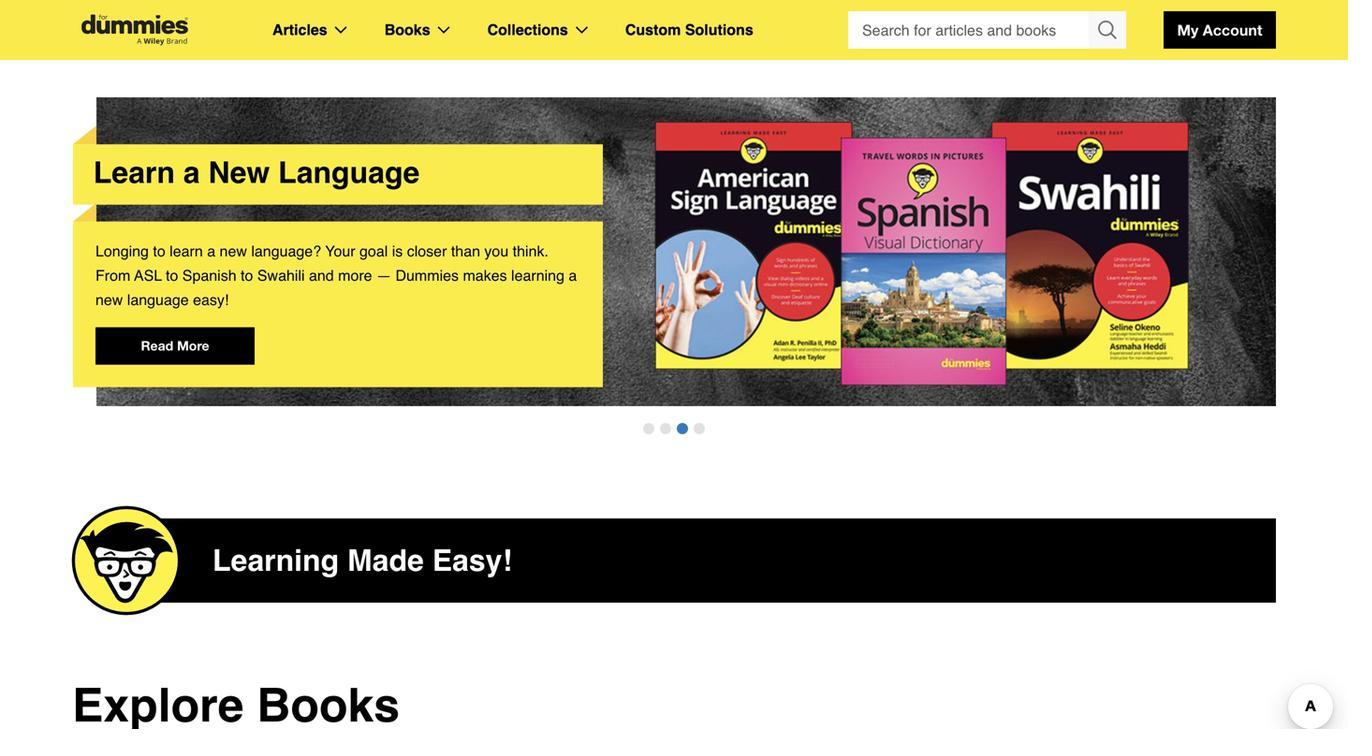 Task type: describe. For each thing, give the bounding box(es) containing it.
account
[[1203, 21, 1262, 39]]

2 horizontal spatial a
[[569, 267, 577, 284]]

dummies
[[395, 267, 459, 284]]

learning made easy!
[[213, 543, 512, 578]]

from
[[95, 267, 130, 284]]

read
[[141, 338, 173, 354]]

your
[[325, 243, 355, 260]]

closer
[[407, 243, 447, 260]]

open article categories image
[[335, 26, 347, 34]]

solutions
[[685, 21, 753, 38]]

custom solutions
[[625, 21, 753, 38]]

close this dialog image
[[1320, 653, 1339, 672]]

new
[[208, 156, 270, 190]]

learn a new language
[[93, 156, 420, 190]]

1 vertical spatial new
[[95, 291, 123, 309]]

my
[[1177, 21, 1199, 39]]

learn a new language region
[[72, 97, 1300, 444]]

is
[[392, 243, 403, 260]]

learn
[[170, 243, 203, 260]]

than
[[451, 243, 480, 260]]

select a slide to display element
[[253, 414, 1095, 444]]

0 vertical spatial new
[[220, 243, 247, 260]]

think.
[[513, 243, 549, 260]]

custom
[[625, 21, 681, 38]]

language?
[[251, 243, 321, 260]]

easy!
[[193, 291, 229, 309]]

made
[[347, 543, 424, 578]]

my account
[[1177, 21, 1262, 39]]

asl
[[134, 267, 162, 284]]

my account link
[[1164, 11, 1276, 49]]

makes
[[463, 267, 507, 284]]

Search for articles and books text field
[[848, 11, 1091, 49]]

swahili
[[257, 267, 305, 284]]



Task type: vqa. For each thing, say whether or not it's contained in the screenshot.
Longing to learn a new language? Your goal is closer than you think. From ASL to Spanish to Swahili and more — Dummies makes learning a new language easy!
yes



Task type: locate. For each thing, give the bounding box(es) containing it.
more
[[338, 267, 372, 284]]

—
[[376, 267, 391, 284]]

2 vertical spatial a
[[569, 267, 577, 284]]

books
[[384, 21, 430, 38]]

logo image
[[72, 15, 198, 45]]

a up spanish
[[207, 243, 215, 260]]

a left the new
[[183, 156, 200, 190]]

1 horizontal spatial to
[[166, 267, 178, 284]]

spanish
[[182, 267, 236, 284]]

easy!
[[432, 543, 512, 578]]

learning
[[213, 543, 339, 578]]

more
[[177, 338, 209, 354]]

new
[[220, 243, 247, 260], [95, 291, 123, 309]]

2 horizontal spatial to
[[241, 267, 253, 284]]

to up asl
[[153, 243, 165, 260]]

open collections list image
[[576, 26, 588, 34]]

a
[[183, 156, 200, 190], [207, 243, 215, 260], [569, 267, 577, 284]]

0 vertical spatial a
[[183, 156, 200, 190]]

you
[[484, 243, 509, 260]]

language
[[278, 156, 420, 190]]

learning
[[511, 267, 564, 284]]

learn a new language list item
[[73, 97, 1300, 406]]

read more link
[[95, 327, 255, 365]]

learn
[[93, 156, 175, 190]]

to right asl
[[166, 267, 178, 284]]

goal
[[360, 243, 388, 260]]

0 horizontal spatial to
[[153, 243, 165, 260]]

1 horizontal spatial a
[[207, 243, 215, 260]]

group
[[848, 11, 1126, 49]]

longing to learn a new language? your goal is closer than you think. from asl to spanish to swahili and more — dummies makes learning a new language easy!
[[95, 243, 577, 309]]

0 horizontal spatial new
[[95, 291, 123, 309]]

a right learning on the left top of page
[[569, 267, 577, 284]]

1 horizontal spatial new
[[220, 243, 247, 260]]

custom solutions link
[[625, 18, 753, 42]]

read more
[[141, 338, 209, 354]]

collections
[[487, 21, 568, 38]]

0 horizontal spatial a
[[183, 156, 200, 190]]

open book categories image
[[438, 26, 450, 34]]

longing
[[95, 243, 149, 260]]

to left swahili
[[241, 267, 253, 284]]

new up spanish
[[220, 243, 247, 260]]

1 vertical spatial a
[[207, 243, 215, 260]]

new down from
[[95, 291, 123, 309]]

and
[[309, 267, 334, 284]]

to
[[153, 243, 165, 260], [166, 267, 178, 284], [241, 267, 253, 284]]

language
[[127, 291, 189, 309]]

articles
[[272, 21, 327, 38]]



